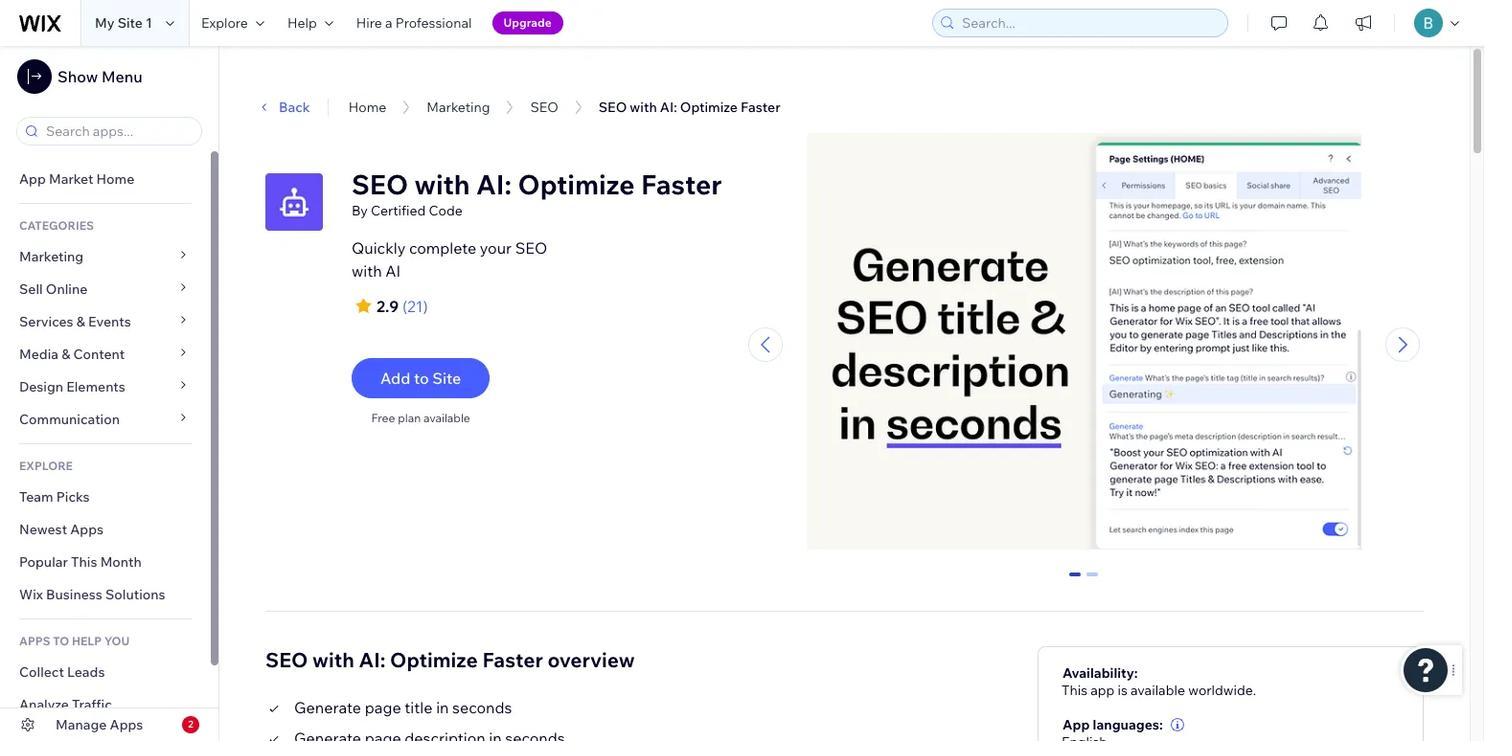 Task type: locate. For each thing, give the bounding box(es) containing it.
app inside sidebar element
[[19, 171, 46, 188]]

seo down upgrade button
[[530, 99, 558, 116]]

21
[[407, 297, 423, 316]]

1 horizontal spatial app
[[1063, 717, 1090, 734]]

optimize inside seo with ai: optimize faster by certified code
[[518, 168, 635, 201]]

0 vertical spatial ai:
[[660, 99, 677, 116]]

0 vertical spatial certified
[[367, 79, 422, 96]]

ai: inside seo with ai: optimize faster by certified code
[[476, 168, 512, 201]]

by inside seo with ai: optimize faster by certified code
[[352, 202, 368, 219]]

communication link
[[0, 403, 211, 436]]

0 vertical spatial this
[[71, 554, 97, 571]]

1
[[146, 14, 152, 32], [1089, 573, 1096, 590]]

& right media at left
[[61, 346, 70, 363]]

1 horizontal spatial home
[[348, 99, 386, 116]]

seo right the your
[[515, 239, 547, 258]]

this up the wix business solutions
[[71, 554, 97, 571]]

marketing down by certified code
[[427, 99, 490, 116]]

analyze traffic link
[[0, 689, 211, 721]]

sidebar element
[[0, 46, 219, 742]]

leads
[[67, 664, 105, 681]]

&
[[76, 313, 85, 331], [61, 346, 70, 363]]

to
[[414, 369, 429, 388]]

categories
[[19, 218, 94, 233]]

1 right 0
[[1089, 573, 1096, 590]]

1 vertical spatial marketing link
[[0, 240, 211, 273]]

this left app
[[1062, 682, 1087, 700]]

home
[[348, 99, 386, 116], [96, 171, 134, 188]]

ai: inside button
[[660, 99, 677, 116]]

this
[[71, 554, 97, 571], [1062, 682, 1087, 700]]

seo up generate
[[265, 648, 308, 673]]

0 horizontal spatial 1
[[146, 14, 152, 32]]

hire a professional
[[356, 14, 472, 32]]

app market home
[[19, 171, 134, 188]]

1 horizontal spatial marketing link
[[427, 99, 490, 116]]

faster for seo with ai: optimize faster by certified code
[[641, 168, 722, 201]]

seo for seo with ai: optimize faster by certified code
[[352, 168, 408, 201]]

seo for seo with ai: optimize faster overview
[[265, 648, 308, 673]]

manage
[[56, 717, 107, 734]]

team
[[19, 489, 53, 506]]

0 horizontal spatial optimize
[[390, 648, 478, 673]]

apps down traffic
[[110, 717, 143, 734]]

professional
[[395, 14, 472, 32]]

seo with ai: optimize faster button
[[589, 93, 790, 122]]

seo inside seo with ai: optimize faster by certified code
[[352, 168, 408, 201]]

1 horizontal spatial available
[[1131, 682, 1185, 700]]

in
[[436, 699, 449, 718]]

services & events link
[[0, 306, 211, 338]]

seo right seo link
[[599, 99, 627, 116]]

0 vertical spatial available
[[423, 411, 470, 425]]

code
[[425, 79, 459, 96], [429, 202, 463, 219]]

available right is
[[1131, 682, 1185, 700]]

1 horizontal spatial faster
[[641, 168, 722, 201]]

1 vertical spatial available
[[1131, 682, 1185, 700]]

quickly
[[352, 239, 406, 258]]

with inside the seo with ai: optimize faster button
[[630, 99, 657, 116]]

site inside button
[[432, 369, 461, 388]]

with inside seo with ai: optimize faster by certified code
[[414, 168, 470, 201]]

seo link
[[530, 99, 558, 116]]

show menu
[[57, 67, 142, 86]]

0 horizontal spatial &
[[61, 346, 70, 363]]

1 horizontal spatial this
[[1062, 682, 1087, 700]]

2 horizontal spatial optimize
[[680, 99, 738, 116]]

availability:
[[1063, 665, 1138, 682]]

0 horizontal spatial this
[[71, 554, 97, 571]]

app for app languages:
[[1063, 717, 1090, 734]]

0 horizontal spatial home
[[96, 171, 134, 188]]

ai:
[[660, 99, 677, 116], [476, 168, 512, 201], [359, 648, 386, 673]]

explore
[[201, 14, 248, 32]]

2 vertical spatial optimize
[[390, 648, 478, 673]]

app languages:
[[1063, 717, 1163, 734]]

newest apps link
[[0, 514, 211, 546]]

1 horizontal spatial &
[[76, 313, 85, 331]]

add to site
[[380, 369, 461, 388]]

0 vertical spatial marketing link
[[427, 99, 490, 116]]

site
[[117, 14, 143, 32], [432, 369, 461, 388]]

1 right my
[[146, 14, 152, 32]]

& left "events"
[[76, 313, 85, 331]]

app left the languages:
[[1063, 717, 1090, 734]]

available right plan
[[423, 411, 470, 425]]

1 vertical spatial &
[[61, 346, 70, 363]]

0 horizontal spatial apps
[[70, 521, 103, 538]]

by up quickly
[[352, 202, 368, 219]]

optimize for seo with ai: optimize faster by certified code
[[518, 168, 635, 201]]

2
[[188, 719, 193, 731]]

home down by certified code
[[348, 99, 386, 116]]

0 horizontal spatial ai:
[[359, 648, 386, 673]]

my site 1
[[95, 14, 152, 32]]

certified
[[367, 79, 422, 96], [371, 202, 426, 219]]

help button
[[276, 0, 345, 46]]

0 horizontal spatial faster
[[482, 648, 543, 673]]

marketing link down by certified code
[[427, 99, 490, 116]]

1 vertical spatial site
[[432, 369, 461, 388]]

site right my
[[117, 14, 143, 32]]

media & content
[[19, 346, 125, 363]]

code up complete
[[429, 202, 463, 219]]

0 vertical spatial marketing
[[427, 99, 490, 116]]

app left market
[[19, 171, 46, 188]]

1 horizontal spatial site
[[432, 369, 461, 388]]

1 horizontal spatial optimize
[[518, 168, 635, 201]]

& inside 'link'
[[61, 346, 70, 363]]

generate
[[294, 699, 361, 718]]

with for seo with ai: optimize faster
[[630, 99, 657, 116]]

marketing
[[427, 99, 490, 116], [19, 248, 84, 265]]

seo inside button
[[599, 99, 627, 116]]

seo up quickly
[[352, 168, 408, 201]]

content
[[73, 346, 125, 363]]

1 horizontal spatial 1
[[1089, 573, 1096, 590]]

certified up quickly
[[371, 202, 426, 219]]

2 horizontal spatial faster
[[741, 99, 780, 116]]

1 vertical spatial faster
[[641, 168, 722, 201]]

2 horizontal spatial ai:
[[660, 99, 677, 116]]

seo with ai: optimize faster preview 0 image
[[806, 133, 1361, 560]]

0 vertical spatial optimize
[[680, 99, 738, 116]]

1 vertical spatial marketing
[[19, 248, 84, 265]]

home right market
[[96, 171, 134, 188]]

app
[[19, 171, 46, 188], [1063, 717, 1090, 734]]

media & content link
[[0, 338, 211, 371]]

2 vertical spatial ai:
[[359, 648, 386, 673]]

team picks
[[19, 489, 90, 506]]

this inside the availability: this app is available worldwide.
[[1062, 682, 1087, 700]]

languages:
[[1093, 717, 1163, 734]]

apps inside "newest apps" link
[[70, 521, 103, 538]]

(
[[402, 297, 407, 316]]

faster for seo with ai: optimize faster
[[741, 99, 780, 116]]

app for app market home
[[19, 171, 46, 188]]

1 vertical spatial apps
[[110, 717, 143, 734]]

1 vertical spatial certified
[[371, 202, 426, 219]]

0 horizontal spatial site
[[117, 14, 143, 32]]

faster inside button
[[741, 99, 780, 116]]

0 horizontal spatial marketing link
[[0, 240, 211, 273]]

1 horizontal spatial ai:
[[476, 168, 512, 201]]

ai
[[385, 262, 401, 281]]

services & events
[[19, 313, 131, 331]]

marketing link up online
[[0, 240, 211, 273]]

marketing down categories
[[19, 248, 84, 265]]

1 vertical spatial app
[[1063, 717, 1090, 734]]

1 horizontal spatial apps
[[110, 717, 143, 734]]

1 vertical spatial ai:
[[476, 168, 512, 201]]

0 vertical spatial apps
[[70, 521, 103, 538]]

optimize inside button
[[680, 99, 738, 116]]

ai: for seo with ai: optimize faster overview
[[359, 648, 386, 673]]

communication
[[19, 411, 123, 428]]

design
[[19, 378, 63, 396]]

Search... field
[[956, 10, 1222, 36]]

app market home link
[[0, 163, 211, 195]]

market
[[49, 171, 93, 188]]

generate page title in seconds
[[294, 699, 512, 718]]

with
[[630, 99, 657, 116], [414, 168, 470, 201], [352, 262, 382, 281], [312, 648, 354, 673]]

your
[[480, 239, 512, 258]]

hire
[[356, 14, 382, 32]]

1 vertical spatial home
[[96, 171, 134, 188]]

1 vertical spatial optimize
[[518, 168, 635, 201]]

apps up popular this month
[[70, 521, 103, 538]]

newest
[[19, 521, 67, 538]]

by up home link
[[346, 79, 362, 96]]

certified up home link
[[367, 79, 422, 96]]

plan
[[398, 411, 421, 425]]

0 horizontal spatial marketing
[[19, 248, 84, 265]]

apps
[[19, 634, 50, 649]]

seo with ai: optimize faster
[[599, 99, 780, 116]]

online
[[46, 281, 88, 298]]

2 vertical spatial faster
[[482, 648, 543, 673]]

0 vertical spatial &
[[76, 313, 85, 331]]

1 vertical spatial code
[[429, 202, 463, 219]]

seo
[[530, 99, 558, 116], [599, 99, 627, 116], [352, 168, 408, 201], [515, 239, 547, 258], [265, 648, 308, 673]]

0 vertical spatial faster
[[741, 99, 780, 116]]

Search apps... field
[[40, 118, 195, 145]]

0 horizontal spatial app
[[19, 171, 46, 188]]

seo inside quickly complete your seo with ai
[[515, 239, 547, 258]]

explore
[[19, 459, 73, 473]]

1 vertical spatial this
[[1062, 682, 1087, 700]]

worldwide.
[[1188, 682, 1256, 700]]

faster inside seo with ai: optimize faster by certified code
[[641, 168, 722, 201]]

site right to
[[432, 369, 461, 388]]

services
[[19, 313, 73, 331]]

seo with ai: optimize faster logo image
[[265, 173, 323, 231]]

this inside sidebar element
[[71, 554, 97, 571]]

apps for newest apps
[[70, 521, 103, 538]]

collect
[[19, 664, 64, 681]]

apps
[[70, 521, 103, 538], [110, 717, 143, 734]]

free plan available
[[371, 411, 470, 425]]

help
[[287, 14, 317, 32]]

wix business solutions
[[19, 586, 165, 604]]

1 vertical spatial by
[[352, 202, 368, 219]]

optimize for seo with ai: optimize faster
[[680, 99, 738, 116]]

0 vertical spatial app
[[19, 171, 46, 188]]

elements
[[66, 378, 125, 396]]

home inside sidebar element
[[96, 171, 134, 188]]

with for seo with ai: optimize faster by certified code
[[414, 168, 470, 201]]

upgrade button
[[492, 11, 563, 34]]

code down the professional
[[425, 79, 459, 96]]

availability: this app is available worldwide.
[[1062, 665, 1256, 700]]



Task type: describe. For each thing, give the bounding box(es) containing it.
& for content
[[61, 346, 70, 363]]

manage apps
[[56, 717, 143, 734]]

to
[[53, 634, 69, 649]]

0 horizontal spatial available
[[423, 411, 470, 425]]

certified inside seo with ai: optimize faster by certified code
[[371, 202, 426, 219]]

1 vertical spatial 1
[[1089, 573, 1096, 590]]

with inside quickly complete your seo with ai
[[352, 262, 382, 281]]

2.9 ( 21 )
[[377, 297, 428, 316]]

show
[[57, 67, 98, 86]]

events
[[88, 313, 131, 331]]

wix business solutions link
[[0, 579, 211, 611]]

0 vertical spatial home
[[348, 99, 386, 116]]

complete
[[409, 239, 476, 258]]

sell online
[[19, 281, 88, 298]]

team picks link
[[0, 481, 211, 514]]

apps to help you
[[19, 634, 130, 649]]

optimize for seo with ai: optimize faster overview
[[390, 648, 478, 673]]

collect leads link
[[0, 656, 211, 689]]

is
[[1118, 682, 1128, 700]]

picks
[[56, 489, 90, 506]]

analyze traffic
[[19, 697, 112, 714]]

back button
[[256, 99, 310, 116]]

design elements
[[19, 378, 125, 396]]

page
[[365, 699, 401, 718]]

wix
[[19, 586, 43, 604]]

ai: for seo with ai: optimize faster by certified code
[[476, 168, 512, 201]]

solutions
[[105, 586, 165, 604]]

home link
[[348, 99, 386, 116]]

available inside the availability: this app is available worldwide.
[[1131, 682, 1185, 700]]

media
[[19, 346, 58, 363]]

design elements link
[[0, 371, 211, 403]]

add
[[380, 369, 410, 388]]

2.9
[[377, 297, 399, 316]]

back
[[279, 99, 310, 116]]

faster for seo with ai: optimize faster overview
[[482, 648, 543, 673]]

ai: for seo with ai: optimize faster
[[660, 99, 677, 116]]

hire a professional link
[[345, 0, 483, 46]]

1 horizontal spatial marketing
[[427, 99, 490, 116]]

seo for seo with ai: optimize faster
[[599, 99, 627, 116]]

seo with ai: optimize faster preview 1 image
[[1361, 133, 1485, 560]]

traffic
[[72, 697, 112, 714]]

title
[[405, 699, 433, 718]]

apps for manage apps
[[110, 717, 143, 734]]

0 vertical spatial by
[[346, 79, 362, 96]]

)
[[423, 297, 428, 316]]

seo with ai: optimize faster overview
[[265, 648, 635, 673]]

you
[[104, 634, 130, 649]]

0 vertical spatial code
[[425, 79, 459, 96]]

marketing inside marketing link
[[19, 248, 84, 265]]

upgrade
[[504, 15, 552, 30]]

business
[[46, 586, 102, 604]]

seconds
[[452, 699, 512, 718]]

overview
[[548, 648, 635, 673]]

0 1
[[1071, 573, 1096, 590]]

code inside seo with ai: optimize faster by certified code
[[429, 202, 463, 219]]

free
[[371, 411, 395, 425]]

& for events
[[76, 313, 85, 331]]

newest apps
[[19, 521, 103, 538]]

my
[[95, 14, 115, 32]]

0 vertical spatial site
[[117, 14, 143, 32]]

seo with ai: optimize faster by certified code
[[352, 168, 722, 219]]

this for availability:
[[1062, 682, 1087, 700]]

app
[[1090, 682, 1115, 700]]

seo for seo
[[530, 99, 558, 116]]

popular this month link
[[0, 546, 211, 579]]

with for seo with ai: optimize faster overview
[[312, 648, 354, 673]]

popular
[[19, 554, 68, 571]]

help
[[72, 634, 102, 649]]

0 vertical spatial 1
[[146, 14, 152, 32]]

a
[[385, 14, 392, 32]]

analyze
[[19, 697, 69, 714]]

add to site button
[[352, 358, 490, 399]]

this for popular
[[71, 554, 97, 571]]

popular this month
[[19, 554, 142, 571]]

sell online link
[[0, 273, 211, 306]]

0
[[1071, 573, 1079, 590]]

collect leads
[[19, 664, 105, 681]]



Task type: vqa. For each thing, say whether or not it's contained in the screenshot.
Faster associated with SEO with AI: Optimize Faster By Certified Code
yes



